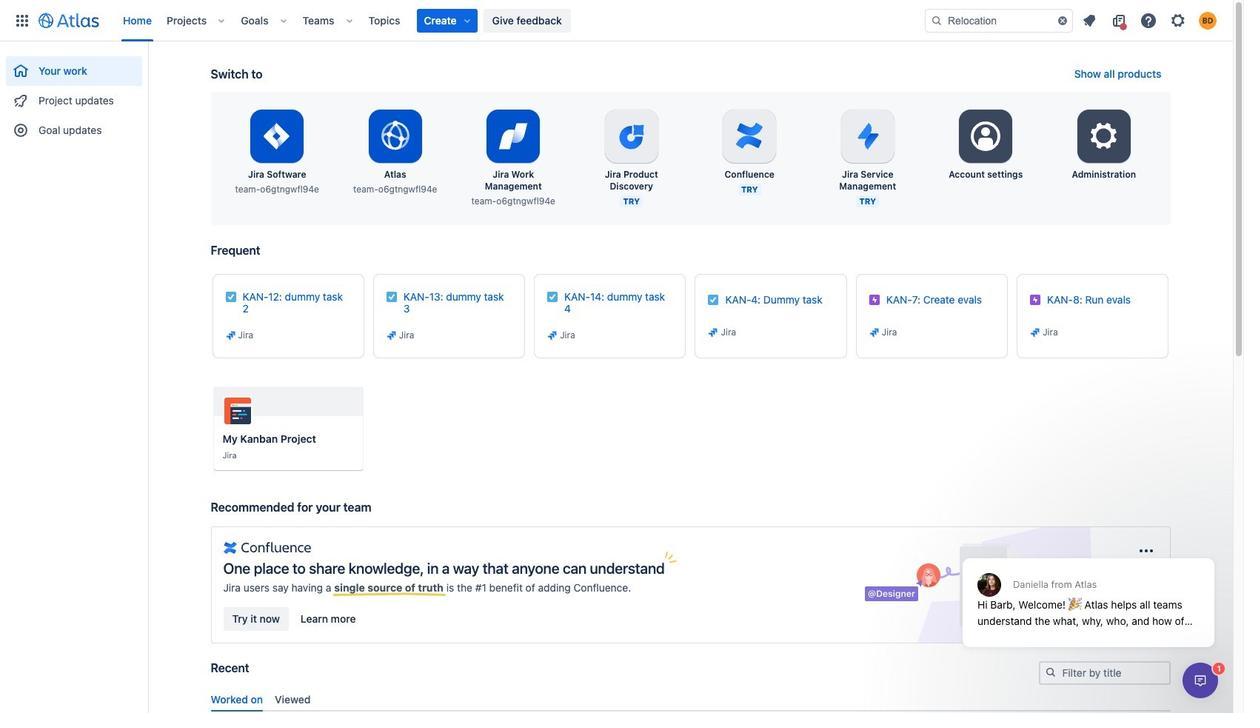 Task type: vqa. For each thing, say whether or not it's contained in the screenshot.
Jira icon
yes



Task type: describe. For each thing, give the bounding box(es) containing it.
1 vertical spatial dialog
[[1183, 663, 1219, 699]]

clear search session image
[[1057, 14, 1069, 26]]

2 horizontal spatial settings image
[[1170, 11, 1188, 29]]

switch to... image
[[13, 11, 31, 29]]

0 vertical spatial dialog
[[956, 522, 1223, 659]]

top element
[[9, 0, 925, 41]]



Task type: locate. For each thing, give the bounding box(es) containing it.
help image
[[1140, 11, 1158, 29]]

group
[[6, 41, 142, 150]]

confluence image
[[223, 539, 311, 557], [223, 539, 311, 557]]

settings image
[[1170, 11, 1188, 29], [969, 119, 1004, 154], [1087, 119, 1122, 154]]

1 horizontal spatial settings image
[[1087, 119, 1122, 154]]

account image
[[1200, 11, 1217, 29]]

jira image
[[708, 327, 720, 339], [869, 327, 881, 339], [869, 327, 881, 339], [225, 330, 237, 342], [547, 330, 559, 342]]

search image
[[1045, 667, 1057, 679]]

None search field
[[925, 9, 1074, 32]]

cross-flow recommendation banner element
[[211, 500, 1171, 662]]

notifications image
[[1081, 11, 1099, 29]]

Search field
[[925, 9, 1074, 32]]

Filter by title field
[[1041, 663, 1170, 684]]

tab list
[[205, 687, 1177, 712]]

jira image
[[708, 327, 720, 339], [1030, 327, 1042, 339], [1030, 327, 1042, 339], [225, 330, 237, 342], [386, 330, 398, 342], [386, 330, 398, 342], [547, 330, 559, 342]]

search image
[[931, 14, 943, 26]]

0 horizontal spatial settings image
[[969, 119, 1004, 154]]

dialog
[[956, 522, 1223, 659], [1183, 663, 1219, 699]]

banner
[[0, 0, 1234, 41]]



